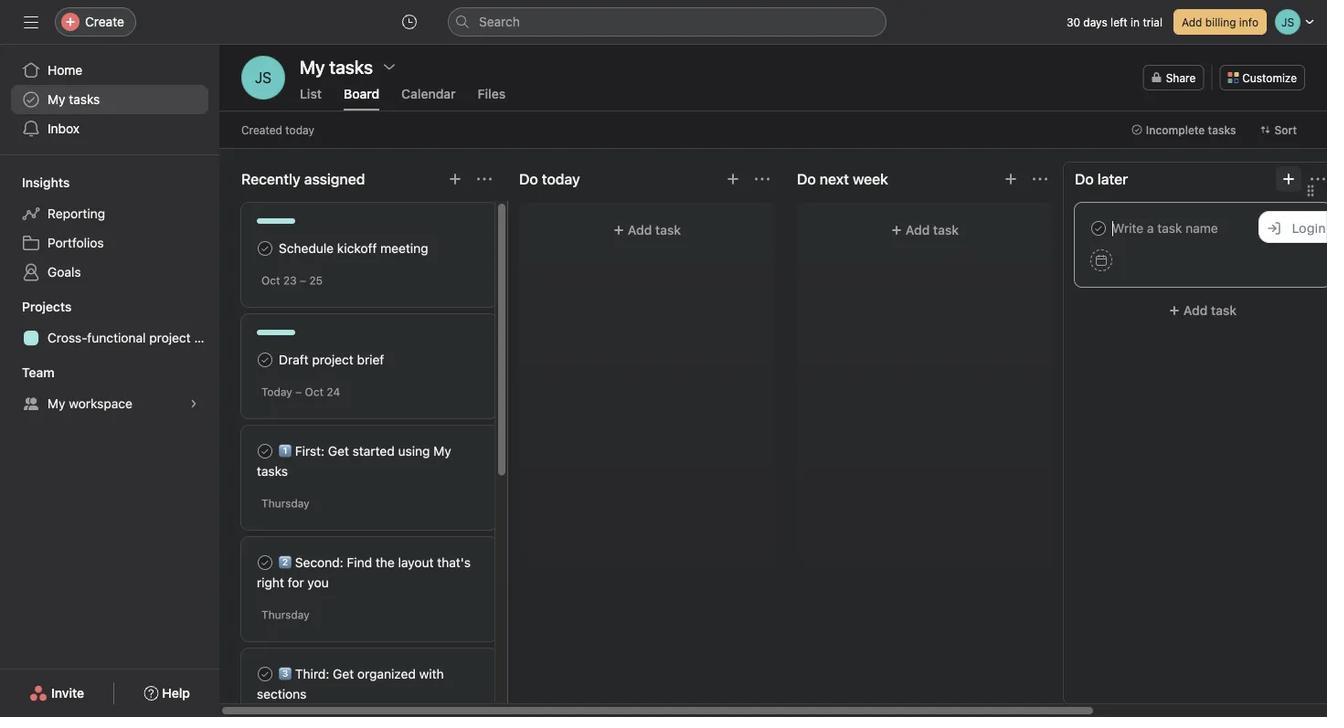 Task type: locate. For each thing, give the bounding box(es) containing it.
0 horizontal spatial oct
[[262, 274, 280, 287]]

2️⃣
[[279, 555, 292, 571]]

my down the team in the left bottom of the page
[[48, 396, 65, 411]]

0 horizontal spatial project
[[149, 331, 191, 346]]

0 vertical spatial –
[[300, 274, 306, 287]]

add task image left do later
[[1004, 172, 1019, 187]]

completed image left draft
[[254, 349, 276, 371]]

thursday button
[[262, 497, 310, 510], [262, 609, 310, 622]]

0 vertical spatial completed checkbox
[[254, 552, 276, 574]]

1 more section actions image from the left
[[1033, 172, 1048, 187]]

1 vertical spatial tasks
[[1208, 123, 1237, 136]]

files link
[[478, 86, 506, 111]]

show options image
[[382, 59, 397, 74]]

js button
[[241, 56, 285, 100]]

1 more section actions image from the left
[[477, 172, 492, 187]]

2 horizontal spatial add task image
[[1282, 172, 1297, 187]]

1 horizontal spatial add task image
[[1004, 172, 1019, 187]]

completed image left 1️⃣
[[254, 441, 276, 463]]

help button
[[132, 678, 202, 710]]

my tasks
[[300, 56, 373, 77]]

sort
[[1275, 123, 1298, 136]]

thursday button down for
[[262, 609, 310, 622]]

thursday button down 1️⃣
[[262, 497, 310, 510]]

0 horizontal spatial add task button
[[530, 214, 764, 247]]

share button
[[1144, 65, 1204, 91]]

task
[[656, 223, 681, 238], [934, 223, 959, 238], [1212, 303, 1237, 318]]

created
[[241, 123, 283, 136]]

my for my tasks
[[48, 92, 65, 107]]

tasks down home
[[69, 92, 100, 107]]

1 vertical spatial completed checkbox
[[254, 664, 276, 686]]

completed image for 2️⃣ second: find the layout that's right for you
[[254, 552, 276, 574]]

today – oct 24
[[262, 386, 340, 399]]

1 vertical spatial get
[[333, 667, 354, 682]]

thursday button for right
[[262, 609, 310, 622]]

1 horizontal spatial task
[[934, 223, 959, 238]]

2 horizontal spatial task
[[1212, 303, 1237, 318]]

tasks down 1️⃣
[[257, 464, 288, 479]]

oct left 24
[[305, 386, 324, 399]]

1 horizontal spatial add task button
[[808, 214, 1042, 247]]

2 thursday from the top
[[262, 609, 310, 622]]

1 thursday button from the top
[[262, 497, 310, 510]]

tasks right incomplete
[[1208, 123, 1237, 136]]

brief
[[357, 352, 384, 368]]

board link
[[344, 86, 380, 111]]

Completed checkbox
[[1088, 218, 1110, 240], [254, 238, 276, 260], [254, 349, 276, 371], [254, 441, 276, 463]]

second:
[[295, 555, 344, 571]]

Completed checkbox
[[254, 552, 276, 574], [254, 664, 276, 686]]

0 horizontal spatial add task image
[[448, 172, 463, 187]]

2 vertical spatial my
[[434, 444, 452, 459]]

layout
[[398, 555, 434, 571]]

1 vertical spatial –
[[296, 386, 302, 399]]

customize
[[1243, 71, 1298, 84]]

see details, my workspace image
[[188, 399, 199, 410]]

completed checkbox for draft project brief
[[254, 349, 276, 371]]

1 completed image from the top
[[254, 238, 276, 260]]

2 horizontal spatial tasks
[[1208, 123, 1237, 136]]

my tasks link
[[11, 85, 208, 114]]

schedule kickoff meeting
[[279, 241, 428, 256]]

add task image down the sort
[[1282, 172, 1297, 187]]

workspace
[[69, 396, 132, 411]]

tasks
[[69, 92, 100, 107], [1208, 123, 1237, 136], [257, 464, 288, 479]]

left
[[1111, 16, 1128, 28]]

add task for do next week
[[906, 223, 959, 238]]

thursday button for tasks
[[262, 497, 310, 510]]

1 horizontal spatial add task
[[906, 223, 959, 238]]

incomplete tasks button
[[1124, 117, 1245, 143]]

completed image left 2️⃣
[[254, 552, 276, 574]]

completed checkbox left draft
[[254, 349, 276, 371]]

cross-
[[48, 331, 87, 346]]

2 completed checkbox from the top
[[254, 664, 276, 686]]

0 vertical spatial thursday button
[[262, 497, 310, 510]]

my inside global element
[[48, 92, 65, 107]]

project left plan
[[149, 331, 191, 346]]

more section actions image
[[1033, 172, 1048, 187], [1311, 172, 1326, 187]]

1 vertical spatial my
[[48, 396, 65, 411]]

3 add task image from the left
[[1282, 172, 1297, 187]]

0 vertical spatial my
[[48, 92, 65, 107]]

oct left 23
[[262, 274, 280, 287]]

completed checkbox for schedule kickoff meeting
[[254, 238, 276, 260]]

0 horizontal spatial more section actions image
[[1033, 172, 1048, 187]]

2 more section actions image from the left
[[755, 172, 770, 187]]

today
[[286, 123, 315, 136]]

completed image for 1️⃣ first: get started using my tasks
[[254, 441, 276, 463]]

task for do today
[[656, 223, 681, 238]]

my
[[48, 92, 65, 107], [48, 396, 65, 411], [434, 444, 452, 459]]

oct
[[262, 274, 280, 287], [305, 386, 324, 399]]

thursday down for
[[262, 609, 310, 622]]

1 thursday from the top
[[262, 497, 310, 510]]

thursday down 1️⃣
[[262, 497, 310, 510]]

get right third:
[[333, 667, 354, 682]]

tasks inside dropdown button
[[1208, 123, 1237, 136]]

0 vertical spatial completed image
[[254, 238, 276, 260]]

0 horizontal spatial add task
[[628, 223, 681, 238]]

2 horizontal spatial add task
[[1184, 303, 1237, 318]]

global element
[[0, 45, 219, 155]]

my inside the teams element
[[48, 396, 65, 411]]

completed checkbox left schedule
[[254, 238, 276, 260]]

history image
[[402, 15, 417, 29]]

1 horizontal spatial tasks
[[257, 464, 288, 479]]

2 vertical spatial completed image
[[254, 441, 276, 463]]

– right today
[[296, 386, 302, 399]]

create button
[[55, 7, 136, 37]]

0 vertical spatial project
[[149, 331, 191, 346]]

completed checkbox left 2️⃣
[[254, 552, 276, 574]]

completed image
[[254, 238, 276, 260], [254, 349, 276, 371], [254, 441, 276, 463]]

0 vertical spatial get
[[328, 444, 349, 459]]

30 days left in trial
[[1067, 16, 1163, 28]]

for
[[288, 576, 304, 591]]

2️⃣ second: find the layout that's right for you
[[257, 555, 471, 591]]

tasks inside the 1️⃣ first: get started using my tasks
[[257, 464, 288, 479]]

my right using
[[434, 444, 452, 459]]

invite
[[51, 686, 84, 701]]

search button
[[448, 7, 887, 37]]

get right first: in the left bottom of the page
[[328, 444, 349, 459]]

2 vertical spatial completed image
[[254, 664, 276, 686]]

more section actions image left do today
[[477, 172, 492, 187]]

third:
[[295, 667, 329, 682]]

more section actions image right add task icon
[[755, 172, 770, 187]]

1 vertical spatial thursday
[[262, 609, 310, 622]]

get inside 3️⃣ third: get organized with sections
[[333, 667, 354, 682]]

team button
[[0, 364, 55, 382]]

0 horizontal spatial more section actions image
[[477, 172, 492, 187]]

2 vertical spatial tasks
[[257, 464, 288, 479]]

1️⃣
[[279, 444, 292, 459]]

1 add task image from the left
[[448, 172, 463, 187]]

help
[[162, 686, 190, 701]]

do
[[797, 171, 816, 188]]

0 vertical spatial thursday
[[262, 497, 310, 510]]

completed checkbox for 3️⃣ third: get organized with sections
[[254, 664, 276, 686]]

2 thursday button from the top
[[262, 609, 310, 622]]

do today
[[519, 171, 580, 188]]

0 vertical spatial tasks
[[69, 92, 100, 107]]

inbox
[[48, 121, 80, 136]]

add task image for do next week
[[1004, 172, 1019, 187]]

add task button
[[530, 214, 764, 247], [808, 214, 1042, 247], [1075, 294, 1328, 327]]

completed checkbox left 3️⃣
[[254, 664, 276, 686]]

1 horizontal spatial more section actions image
[[755, 172, 770, 187]]

add task image
[[448, 172, 463, 187], [1004, 172, 1019, 187], [1282, 172, 1297, 187]]

get for third:
[[333, 667, 354, 682]]

0 vertical spatial oct
[[262, 274, 280, 287]]

more section actions image for do next week
[[1033, 172, 1048, 187]]

–
[[300, 274, 306, 287], [296, 386, 302, 399]]

project
[[149, 331, 191, 346], [312, 352, 354, 368]]

tasks inside global element
[[69, 92, 100, 107]]

completed image left schedule
[[254, 238, 276, 260]]

board
[[344, 86, 380, 101]]

project up 24
[[312, 352, 354, 368]]

get
[[328, 444, 349, 459], [333, 667, 354, 682]]

1 horizontal spatial more section actions image
[[1311, 172, 1326, 187]]

add task
[[628, 223, 681, 238], [906, 223, 959, 238], [1184, 303, 1237, 318]]

1 vertical spatial completed image
[[254, 349, 276, 371]]

search list box
[[448, 7, 887, 37]]

completed image left 3️⃣
[[254, 664, 276, 686]]

1 horizontal spatial project
[[312, 352, 354, 368]]

oct 23 – 25
[[262, 274, 323, 287]]

calendar
[[402, 86, 456, 101]]

projects
[[22, 299, 72, 315]]

Write a task name text field
[[1091, 219, 1316, 239]]

info
[[1240, 16, 1259, 28]]

goals link
[[11, 258, 208, 287]]

3 completed image from the top
[[254, 441, 276, 463]]

1 vertical spatial completed image
[[254, 552, 276, 574]]

home link
[[11, 56, 208, 85]]

1 vertical spatial thursday button
[[262, 609, 310, 622]]

2 add task image from the left
[[1004, 172, 1019, 187]]

add
[[1182, 16, 1203, 28], [628, 223, 652, 238], [906, 223, 930, 238], [1184, 303, 1208, 318]]

completed image down do later
[[1088, 218, 1110, 240]]

0 horizontal spatial task
[[656, 223, 681, 238]]

more section actions image
[[477, 172, 492, 187], [755, 172, 770, 187]]

my inside the 1️⃣ first: get started using my tasks
[[434, 444, 452, 459]]

add task image for do later
[[1282, 172, 1297, 187]]

add task image down calendar link
[[448, 172, 463, 187]]

1 vertical spatial oct
[[305, 386, 324, 399]]

1 vertical spatial project
[[312, 352, 354, 368]]

thursday
[[262, 497, 310, 510], [262, 609, 310, 622]]

2 more section actions image from the left
[[1311, 172, 1326, 187]]

2 completed image from the top
[[254, 349, 276, 371]]

get inside the 1️⃣ first: get started using my tasks
[[328, 444, 349, 459]]

1 completed checkbox from the top
[[254, 552, 276, 574]]

files
[[478, 86, 506, 101]]

cross-functional project plan link
[[11, 324, 219, 353]]

completed checkbox left 1️⃣
[[254, 441, 276, 463]]

– left "25"
[[300, 274, 306, 287]]

using
[[398, 444, 430, 459]]

0 horizontal spatial tasks
[[69, 92, 100, 107]]

projects element
[[0, 291, 219, 357]]

more section actions image for do today
[[755, 172, 770, 187]]

goals
[[48, 265, 81, 280]]

completed image
[[1088, 218, 1110, 240], [254, 552, 276, 574], [254, 664, 276, 686]]

add for rightmost the add task button
[[1184, 303, 1208, 318]]

my up inbox
[[48, 92, 65, 107]]



Task type: describe. For each thing, give the bounding box(es) containing it.
24
[[327, 386, 340, 399]]

3️⃣
[[279, 667, 292, 682]]

schedule
[[279, 241, 334, 256]]

first:
[[295, 444, 325, 459]]

task for do next week
[[934, 223, 959, 238]]

3️⃣ third: get organized with sections
[[257, 667, 444, 702]]

customize button
[[1220, 65, 1306, 91]]

list
[[300, 86, 322, 101]]

meeting
[[381, 241, 428, 256]]

thursday for right
[[262, 609, 310, 622]]

hide sidebar image
[[24, 15, 38, 29]]

my workspace
[[48, 396, 132, 411]]

plan
[[194, 331, 219, 346]]

tasks for incomplete tasks
[[1208, 123, 1237, 136]]

reporting
[[48, 206, 105, 221]]

invite button
[[17, 678, 96, 710]]

thursday for tasks
[[262, 497, 310, 510]]

js
[[255, 69, 272, 86]]

completed image for schedule kickoff meeting
[[254, 238, 276, 260]]

created today
[[241, 123, 315, 136]]

team
[[22, 365, 55, 380]]

incomplete tasks
[[1146, 123, 1237, 136]]

add task for do today
[[628, 223, 681, 238]]

started
[[353, 444, 395, 459]]

projects button
[[0, 298, 72, 316]]

you
[[308, 576, 329, 591]]

get for first:
[[328, 444, 349, 459]]

kickoff
[[337, 241, 377, 256]]

draft project brief
[[279, 352, 384, 368]]

23
[[283, 274, 297, 287]]

right
[[257, 576, 284, 591]]

sections
[[257, 687, 307, 702]]

draft
[[279, 352, 309, 368]]

billing
[[1206, 16, 1237, 28]]

tasks for my tasks
[[69, 92, 100, 107]]

add billing info
[[1182, 16, 1259, 28]]

insights
[[22, 175, 70, 190]]

find
[[347, 555, 372, 571]]

add task image
[[726, 172, 741, 187]]

with
[[419, 667, 444, 682]]

add billing info button
[[1174, 9, 1267, 35]]

organized
[[358, 667, 416, 682]]

portfolios link
[[11, 229, 208, 258]]

insights element
[[0, 166, 219, 291]]

my for my workspace
[[48, 396, 65, 411]]

more section actions image for recently assigned
[[477, 172, 492, 187]]

completed checkbox for 2️⃣ second: find the layout that's right for you
[[254, 552, 276, 574]]

in
[[1131, 16, 1140, 28]]

next week
[[820, 171, 889, 188]]

add for the add task button associated with do today
[[628, 223, 652, 238]]

0 vertical spatial completed image
[[1088, 218, 1110, 240]]

1 horizontal spatial oct
[[305, 386, 324, 399]]

add task image for recently assigned
[[448, 172, 463, 187]]

completed checkbox for 1️⃣ first: get started using my tasks
[[254, 441, 276, 463]]

cross-functional project plan
[[48, 331, 219, 346]]

my tasks
[[48, 92, 100, 107]]

that's
[[437, 555, 471, 571]]

my workspace link
[[11, 390, 208, 419]]

25
[[309, 274, 323, 287]]

list link
[[300, 86, 322, 111]]

incomplete
[[1146, 123, 1205, 136]]

create
[[85, 14, 124, 29]]

completed checkbox down do later
[[1088, 218, 1110, 240]]

reporting link
[[11, 199, 208, 229]]

more section actions image for do later
[[1311, 172, 1326, 187]]

days
[[1084, 16, 1108, 28]]

share
[[1166, 71, 1196, 84]]

1️⃣ first: get started using my tasks
[[257, 444, 452, 479]]

30
[[1067, 16, 1081, 28]]

sort button
[[1252, 117, 1306, 143]]

completed image for 3️⃣ third: get organized with sections
[[254, 664, 276, 686]]

add task button for do next week
[[808, 214, 1042, 247]]

add task button for do today
[[530, 214, 764, 247]]

do later
[[1075, 171, 1129, 188]]

today
[[262, 386, 292, 399]]

recently assigned
[[241, 171, 365, 188]]

trial
[[1143, 16, 1163, 28]]

functional
[[87, 331, 146, 346]]

teams element
[[0, 357, 219, 422]]

completed image for draft project brief
[[254, 349, 276, 371]]

calendar link
[[402, 86, 456, 111]]

inbox link
[[11, 114, 208, 144]]

2 horizontal spatial add task button
[[1075, 294, 1328, 327]]

insights button
[[0, 174, 70, 192]]

do next week
[[797, 171, 889, 188]]

home
[[48, 63, 83, 78]]

the
[[376, 555, 395, 571]]

add for the add task button for do next week
[[906, 223, 930, 238]]



Task type: vqa. For each thing, say whether or not it's contained in the screenshot.
RESET
no



